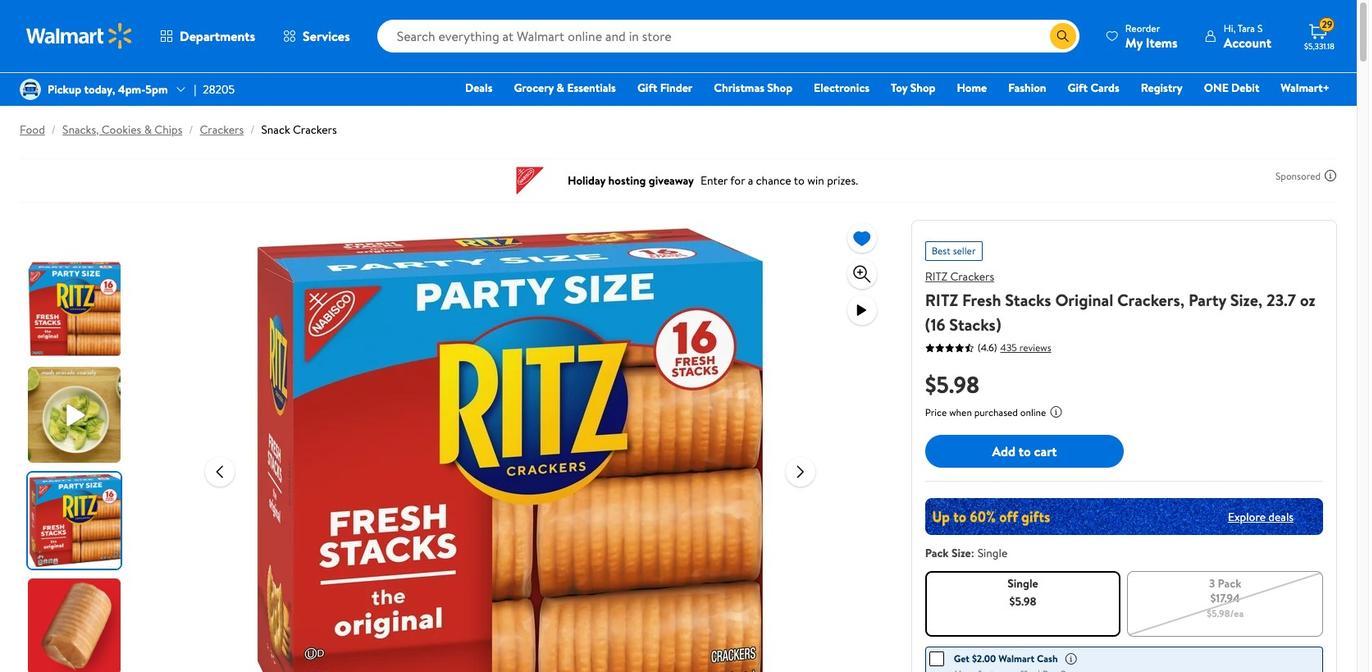Task type: vqa. For each thing, say whether or not it's contained in the screenshot.
Home deals up to 30% off's Shop now link
no



Task type: describe. For each thing, give the bounding box(es) containing it.
departments
[[180, 27, 255, 45]]

stacks
[[1005, 289, 1052, 311]]

ritz fresh stacks original crackers, party size, 23.7 oz (16 stacks) - image 2 of 17 image
[[28, 367, 124, 463]]

pack size list
[[922, 568, 1327, 640]]

snack crackers link
[[261, 121, 337, 138]]

walmart+
[[1281, 80, 1330, 96]]

shop for christmas shop
[[767, 80, 793, 96]]

tara
[[1238, 21, 1255, 35]]

ritz fresh stacks original crackers, party size, 23.7 oz (16 stacks) - image 4 of 17 image
[[28, 578, 124, 672]]

add to cart button
[[925, 435, 1124, 468]]

hi, tara s account
[[1224, 21, 1272, 51]]

deals
[[465, 80, 493, 96]]

grocery
[[514, 80, 554, 96]]

deals
[[1269, 508, 1294, 525]]

0 vertical spatial pack
[[925, 545, 949, 561]]

23.7
[[1267, 289, 1296, 311]]

2 ritz from the top
[[925, 289, 959, 311]]

sponsored
[[1276, 169, 1321, 183]]

Search search field
[[377, 20, 1080, 53]]

| 28205
[[194, 81, 235, 98]]

view video image
[[852, 300, 872, 320]]

price when purchased online
[[925, 405, 1046, 419]]

snacks, cookies & chips link
[[62, 121, 182, 138]]

get $2.00 walmart cash
[[954, 651, 1058, 665]]

zoom image modal image
[[852, 264, 872, 284]]

my
[[1126, 33, 1143, 51]]

best seller
[[932, 244, 976, 258]]

435
[[1001, 340, 1017, 354]]

:
[[971, 545, 975, 561]]

2 / from the left
[[189, 121, 193, 138]]

services button
[[269, 16, 364, 56]]

28205
[[203, 81, 235, 98]]

$2.00
[[972, 651, 996, 665]]

deals link
[[458, 79, 500, 97]]

0 vertical spatial single
[[978, 545, 1008, 561]]

legal information image
[[1050, 405, 1063, 418]]

cash
[[1037, 651, 1058, 665]]

to
[[1019, 442, 1031, 460]]

departments button
[[146, 16, 269, 56]]

add to cart
[[992, 442, 1057, 460]]

shop for toy shop
[[911, 80, 936, 96]]

walmart+ link
[[1274, 79, 1337, 97]]

snacks,
[[62, 121, 99, 138]]

electronics link
[[807, 79, 877, 97]]

s
[[1258, 21, 1263, 35]]

fresh
[[962, 289, 1001, 311]]

services
[[303, 27, 350, 45]]

walmart
[[999, 651, 1035, 665]]

explore deals
[[1228, 508, 1294, 525]]

crackers,
[[1118, 289, 1185, 311]]

ad disclaimer and feedback image
[[1324, 169, 1337, 182]]

remove from favorites list, ritz fresh stacks original crackers, party size, 23.7 oz (16 stacks) image
[[852, 228, 872, 248]]

1 ritz from the top
[[925, 268, 948, 285]]

cards
[[1091, 80, 1120, 96]]

one
[[1204, 80, 1229, 96]]

oz
[[1300, 289, 1316, 311]]

reorder my items
[[1126, 21, 1178, 51]]

1 / from the left
[[52, 121, 56, 138]]

purchased
[[975, 405, 1018, 419]]

food link
[[20, 121, 45, 138]]

ritz crackers link
[[925, 268, 995, 285]]

pickup
[[48, 81, 81, 98]]

best
[[932, 244, 951, 258]]

|
[[194, 81, 196, 98]]

toy shop
[[891, 80, 936, 96]]

get $2.00 walmart cash walmart plus, element
[[929, 651, 1058, 667]]

pickup today, 4pm-5pm
[[48, 81, 168, 98]]

account
[[1224, 33, 1272, 51]]

gift cards link
[[1061, 79, 1127, 97]]

stacks)
[[950, 313, 1001, 336]]

toy shop link
[[884, 79, 943, 97]]

one debit
[[1204, 80, 1260, 96]]

gift for gift cards
[[1068, 80, 1088, 96]]

(4.6) 435 reviews
[[978, 340, 1052, 354]]

size
[[952, 545, 971, 561]]

single $5.98
[[1008, 575, 1039, 610]]

Get $2.00 Walmart Cash checkbox
[[929, 651, 944, 666]]

$5,331.18
[[1305, 40, 1335, 52]]

3 / from the left
[[250, 121, 255, 138]]

registry
[[1141, 80, 1183, 96]]

reorder
[[1126, 21, 1160, 35]]

& inside grocery & essentials link
[[557, 80, 565, 96]]

price
[[925, 405, 947, 419]]

3 pack $17.94 $5.98/ea
[[1207, 575, 1244, 620]]

previous media item image
[[210, 462, 230, 481]]

ritz crackers ritz fresh stacks original crackers, party size, 23.7 oz (16 stacks)
[[925, 268, 1316, 336]]



Task type: locate. For each thing, give the bounding box(es) containing it.
debit
[[1232, 80, 1260, 96]]

ritz
[[925, 268, 948, 285], [925, 289, 959, 311]]

1 horizontal spatial /
[[189, 121, 193, 138]]

when
[[949, 405, 972, 419]]

pack
[[925, 545, 949, 561], [1218, 575, 1242, 592]]

gift left the cards on the top
[[1068, 80, 1088, 96]]

3
[[1209, 575, 1215, 592]]

1 horizontal spatial &
[[557, 80, 565, 96]]

1 horizontal spatial shop
[[911, 80, 936, 96]]

(16
[[925, 313, 946, 336]]

food
[[20, 121, 45, 138]]

christmas shop
[[714, 80, 793, 96]]

crackers right snack at the left of page
[[293, 121, 337, 138]]

crackers
[[200, 121, 244, 138], [293, 121, 337, 138], [951, 268, 995, 285]]

0 horizontal spatial gift
[[637, 80, 658, 96]]

one debit link
[[1197, 79, 1267, 97]]

grocery & essentials
[[514, 80, 616, 96]]

435 reviews link
[[997, 340, 1052, 354]]

$5.98 up 'walmart'
[[1010, 593, 1037, 610]]

$5.98
[[925, 368, 980, 400], [1010, 593, 1037, 610]]

size,
[[1231, 289, 1263, 311]]

add
[[992, 442, 1016, 460]]

pack inside 3 pack $17.94 $5.98/ea
[[1218, 575, 1242, 592]]

walmart image
[[26, 23, 133, 49]]

gift for gift finder
[[637, 80, 658, 96]]

4pm-
[[118, 81, 146, 98]]

original
[[1056, 289, 1114, 311]]

next media item image
[[791, 462, 811, 481]]

home
[[957, 80, 987, 96]]

christmas shop link
[[707, 79, 800, 97]]

1 vertical spatial ritz
[[925, 289, 959, 311]]

cookies
[[102, 121, 141, 138]]

party
[[1189, 289, 1227, 311]]

$5.98/ea
[[1207, 606, 1244, 620]]

gift finder
[[637, 80, 693, 96]]

0 horizontal spatial /
[[52, 121, 56, 138]]

hi,
[[1224, 21, 1236, 35]]

gift finder link
[[630, 79, 700, 97]]

2 gift from the left
[[1068, 80, 1088, 96]]

reviews
[[1020, 340, 1052, 354]]

0 horizontal spatial shop
[[767, 80, 793, 96]]

up to sixty percent off deals. shop now. image
[[925, 498, 1323, 535]]

0 vertical spatial $5.98
[[925, 368, 980, 400]]

ritz fresh stacks original crackers, party size, 23.7 oz (16 stacks) - image 1 of 17 image
[[28, 261, 124, 357]]

Walmart Site-Wide search field
[[377, 20, 1080, 53]]

items
[[1146, 33, 1178, 51]]

$5.98 inside single $5.98
[[1010, 593, 1037, 610]]

electronics
[[814, 80, 870, 96]]

crackers up the fresh
[[951, 268, 995, 285]]

(4.6)
[[978, 341, 997, 354]]

1 vertical spatial $5.98
[[1010, 593, 1037, 610]]

1 horizontal spatial $5.98
[[1010, 593, 1037, 610]]

shop right christmas
[[767, 80, 793, 96]]

search icon image
[[1057, 30, 1070, 43]]

chips
[[155, 121, 182, 138]]

pack right 3
[[1218, 575, 1242, 592]]

snack
[[261, 121, 290, 138]]

0 horizontal spatial $5.98
[[925, 368, 980, 400]]

& right grocery
[[557, 80, 565, 96]]

ritz fresh stacks original crackers, party size, 23.7 oz (16 stacks) image
[[248, 220, 773, 672]]

home link
[[950, 79, 995, 97]]

shop right "toy"
[[911, 80, 936, 96]]

single inside pack size list
[[1008, 575, 1039, 592]]

explore deals link
[[1222, 502, 1301, 531]]

crackers link
[[200, 121, 244, 138]]

ritz up (16
[[925, 289, 959, 311]]

single up 'walmart'
[[1008, 575, 1039, 592]]

0 vertical spatial ritz
[[925, 268, 948, 285]]

essentials
[[567, 80, 616, 96]]

1 vertical spatial &
[[144, 121, 152, 138]]

ritz fresh stacks original crackers, party size, 23.7 oz (16 stacks) - image 3 of 17 image
[[28, 473, 124, 569]]

0 horizontal spatial pack
[[925, 545, 949, 561]]

0 horizontal spatial crackers
[[200, 121, 244, 138]]

1 vertical spatial single
[[1008, 575, 1039, 592]]

fashion link
[[1001, 79, 1054, 97]]

shop
[[767, 80, 793, 96], [911, 80, 936, 96]]

1 horizontal spatial pack
[[1218, 575, 1242, 592]]

crackers down 28205
[[200, 121, 244, 138]]

gift left finder
[[637, 80, 658, 96]]

seller
[[953, 244, 976, 258]]

get
[[954, 651, 970, 665]]

finder
[[660, 80, 693, 96]]

2 horizontal spatial /
[[250, 121, 255, 138]]

gift cards
[[1068, 80, 1120, 96]]

fashion
[[1009, 80, 1047, 96]]

$17.94
[[1211, 590, 1241, 606]]

1 shop from the left
[[767, 80, 793, 96]]

1 gift from the left
[[637, 80, 658, 96]]

ritz down best
[[925, 268, 948, 285]]

registry link
[[1134, 79, 1190, 97]]

0 horizontal spatial &
[[144, 121, 152, 138]]

toy
[[891, 80, 908, 96]]

pack size : single
[[925, 545, 1008, 561]]

2 horizontal spatial crackers
[[951, 268, 995, 285]]

& left chips
[[144, 121, 152, 138]]

/ right chips
[[189, 121, 193, 138]]

online
[[1021, 405, 1046, 419]]

crackers inside ritz crackers ritz fresh stacks original crackers, party size, 23.7 oz (16 stacks)
[[951, 268, 995, 285]]

1 horizontal spatial gift
[[1068, 80, 1088, 96]]

gift
[[637, 80, 658, 96], [1068, 80, 1088, 96]]

2 shop from the left
[[911, 80, 936, 96]]

cart
[[1034, 442, 1057, 460]]

$5.98 up when
[[925, 368, 980, 400]]

1 horizontal spatial crackers
[[293, 121, 337, 138]]

pack left size
[[925, 545, 949, 561]]

/ right 'food' link
[[52, 121, 56, 138]]

show walmart cash details image
[[1065, 652, 1078, 665]]

0 vertical spatial &
[[557, 80, 565, 96]]

single right :
[[978, 545, 1008, 561]]

1 vertical spatial pack
[[1218, 575, 1242, 592]]

/ left snack at the left of page
[[250, 121, 255, 138]]

today,
[[84, 81, 115, 98]]

 image
[[20, 79, 41, 100]]

food / snacks, cookies & chips / crackers / snack crackers
[[20, 121, 337, 138]]

/
[[52, 121, 56, 138], [189, 121, 193, 138], [250, 121, 255, 138]]

grocery & essentials link
[[507, 79, 624, 97]]

5pm
[[146, 81, 168, 98]]



